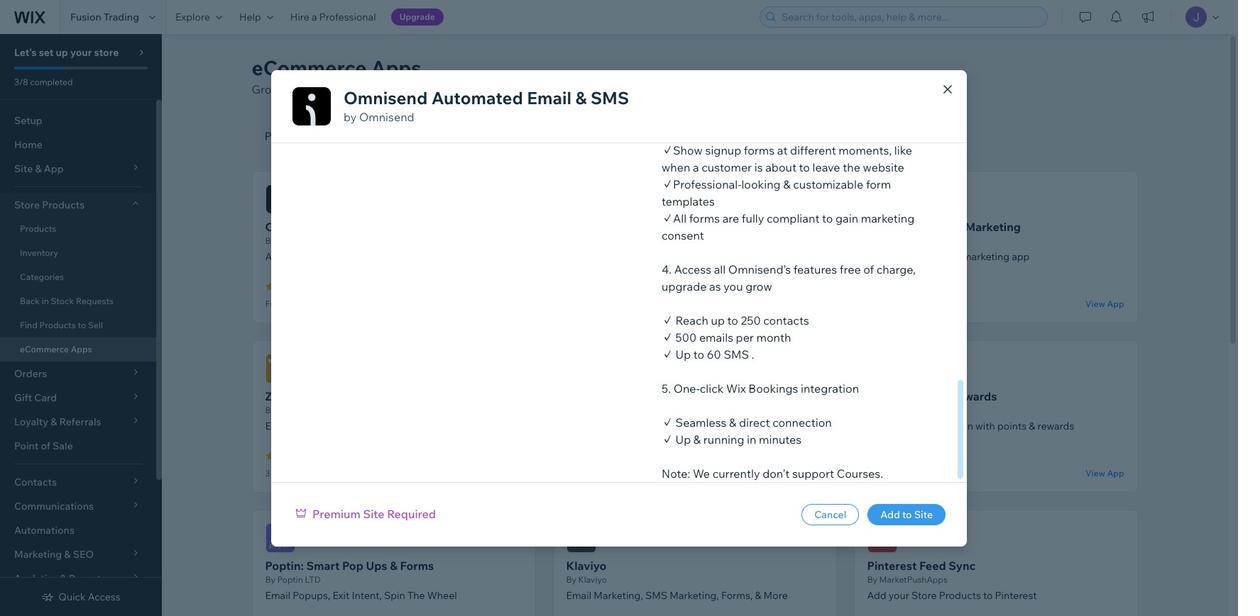 Task type: locate. For each thing, give the bounding box(es) containing it.
zonify - amazon affiliate by importify limited earn commissions with amazon affiliate program
[[265, 390, 490, 433]]

& right the ups
[[390, 559, 397, 574]]

app for smile: points & rewards
[[1107, 468, 1124, 479]]

0 vertical spatial inventory
[[401, 129, 451, 143]]

ecommerce apps
[[20, 344, 92, 355]]

add down marketpushapps
[[867, 590, 886, 603]]

business
[[309, 82, 356, 97]]

marketing
[[963, 251, 1009, 263]]

0 vertical spatial pinterest
[[867, 559, 917, 574]]

for inside 'ecommerce apps grow your business with advanced solutions for inventory management, upselling, shipping, tax and more.'
[[488, 82, 503, 97]]

site up feed
[[914, 509, 933, 521]]

& inside the klaviyo by klaviyo email marketing, sms marketing, forms, & more
[[755, 590, 761, 603]]

1 vertical spatial available
[[906, 469, 940, 479]]

affiliate down the "goaffpro affiliate marketing"
[[926, 251, 960, 263]]

plan up add to site
[[887, 469, 904, 479]]

with inside zonify - amazon affiliate by importify limited earn commissions with amazon affiliate program
[[351, 420, 371, 433]]

1 horizontal spatial store
[[912, 590, 937, 603]]

professional right a on the top of page
[[319, 11, 376, 23]]

free plan available up zonify - amazon affiliate icon
[[265, 299, 338, 310]]

store
[[94, 46, 119, 59], [631, 251, 655, 263]]

generator
[[639, 390, 694, 404]]

by up 'connect your store to facebook & instagram shops'
[[659, 220, 673, 234]]

& left crm
[[672, 129, 680, 143]]

marketpushapps
[[879, 575, 948, 586]]

professional up 4.2 (109)
[[867, 251, 924, 263]]

fulfillment
[[537, 129, 590, 143]]

smile:
[[867, 390, 901, 404]]

products link
[[0, 217, 156, 241]]

your inside 'ecommerce apps grow your business with advanced solutions for inventory management, upselling, shipping, tax and more.'
[[283, 82, 306, 97]]

and inside 'ecommerce apps grow your business with advanced solutions for inventory management, upselling, shipping, tax and more.'
[[757, 82, 777, 97]]

your inside pinterest feed sync by marketpushapps add your store products to pinterest
[[889, 590, 909, 603]]

connect your store to facebook & instagram shops
[[566, 251, 804, 263]]

plan
[[285, 299, 302, 310], [887, 469, 904, 479]]

apps for ecommerce apps grow your business with advanced solutions for inventory management, upselling, shipping, tax and more.
[[371, 55, 421, 80]]

store down fusion trading
[[94, 46, 119, 59]]

1 horizontal spatial ecommerce
[[252, 55, 367, 80]]

0 horizontal spatial for
[[380, 251, 393, 263]]

requests
[[76, 296, 114, 307]]

coupon
[[593, 390, 636, 404]]

0 horizontal spatial affiliate
[[413, 420, 447, 433]]

products down grow
[[264, 129, 312, 143]]

cancel button
[[802, 504, 859, 526]]

email
[[527, 87, 571, 108], [387, 220, 417, 234], [319, 251, 345, 263], [265, 590, 290, 603], [566, 590, 591, 603]]

sell
[[88, 320, 103, 331]]

& left bookings
[[347, 251, 353, 263]]

1 vertical spatial facebook
[[669, 251, 714, 263]]

trading
[[104, 11, 139, 23]]

0 horizontal spatial inventory
[[20, 248, 58, 258]]

and right tax
[[757, 82, 777, 97]]

apps up advanced
[[371, 55, 421, 80]]

by inside zonify - amazon affiliate by importify limited earn commissions with amazon affiliate program
[[265, 405, 275, 416]]

for left bookings
[[380, 251, 393, 263]]

zonify
[[265, 390, 300, 404]]

1 vertical spatial ecommerce
[[20, 344, 69, 355]]

0 horizontal spatial plan
[[285, 299, 302, 310]]

add
[[880, 509, 900, 521], [867, 590, 886, 603]]

automated inside omnisend automated email & sms by omnisend
[[431, 87, 523, 108]]

automated
[[431, 87, 523, 108], [324, 220, 385, 234], [265, 251, 317, 263]]

0 vertical spatial by
[[344, 110, 357, 124]]

site right premium
[[363, 508, 384, 522]]

0 horizontal spatial marketing,
[[594, 590, 643, 603]]

tab list
[[252, 115, 1138, 158]]

inventory
[[401, 129, 451, 143], [20, 248, 58, 258]]

& up bookings
[[420, 220, 427, 234]]

facebook down facebook shops by godatafeed icon
[[566, 220, 620, 234]]

1 horizontal spatial inventory
[[401, 129, 451, 143]]

sms inside omnisend automated email & sms by omnisend
[[591, 87, 629, 108]]

0 horizontal spatial store
[[14, 199, 40, 212]]

1 horizontal spatial plan
[[887, 469, 904, 479]]

1 vertical spatial automated
[[324, 220, 385, 234]]

0 horizontal spatial affiliate
[[355, 390, 399, 404]]

view app button for goaffpro affiliate marketing
[[1085, 297, 1124, 310]]

inventory inside button
[[401, 129, 451, 143]]

ecommerce inside 'ecommerce apps grow your business with advanced solutions for inventory management, upselling, shipping, tax and more.'
[[252, 55, 367, 80]]

facebook
[[566, 220, 620, 234], [669, 251, 714, 263]]

store up products link
[[14, 199, 40, 212]]

0 vertical spatial marketing
[[616, 129, 670, 143]]

stock
[[51, 296, 74, 307]]

view for smile: points & rewards
[[1085, 468, 1105, 479]]

free plan available up add to site
[[867, 469, 940, 479]]

for
[[488, 82, 503, 97], [380, 251, 393, 263]]

1 vertical spatial affiliate
[[413, 420, 447, 433]]

1 horizontal spatial free
[[867, 469, 885, 479]]

products inside button
[[264, 129, 312, 143]]

poptin: smart pop ups & forms icon image
[[265, 524, 295, 554]]

ecommerce inside sidebar element
[[20, 344, 69, 355]]

marketing down upselling,
[[616, 129, 670, 143]]

1 vertical spatial pinterest
[[995, 590, 1037, 603]]

with right commissions
[[351, 420, 371, 433]]

3/8
[[14, 77, 28, 87]]

0 horizontal spatial and
[[441, 251, 458, 263]]

back in stock requests
[[20, 296, 114, 307]]

0 horizontal spatial available
[[304, 299, 338, 310]]

shops right instagram
[[774, 251, 804, 263]]

apps inside sidebar element
[[71, 344, 92, 355]]

& left instagram
[[716, 251, 723, 263]]

plan up zonify - amazon affiliate icon
[[285, 299, 302, 310]]

with inside 'ecommerce apps grow your business with advanced solutions for inventory management, upselling, shipping, tax and more.'
[[358, 82, 381, 97]]

0 vertical spatial affiliate
[[919, 220, 963, 234]]

apps for ecommerce apps
[[71, 344, 92, 355]]

management,
[[558, 82, 631, 97]]

1 horizontal spatial store
[[631, 251, 655, 263]]

0 vertical spatial ecommerce
[[252, 55, 367, 80]]

marketing, left 'forms,'
[[670, 590, 719, 603]]

products inside pinterest feed sync by marketpushapps add your store products to pinterest
[[939, 590, 981, 603]]

1 vertical spatial professional
[[867, 251, 924, 263]]

0 horizontal spatial pinterest
[[867, 559, 917, 574]]

add inside pinterest feed sync by marketpushapps add your store products to pinterest
[[867, 590, 886, 603]]

0 horizontal spatial site
[[363, 508, 384, 522]]

hire a professional
[[290, 11, 376, 23]]

shipping & fulfillment button
[[464, 115, 603, 158]]

program
[[449, 420, 490, 433]]

0 horizontal spatial free plan available
[[265, 299, 338, 310]]

ecommerce apps link
[[0, 338, 156, 362]]

view app for goaffpro affiliate marketing
[[1085, 299, 1124, 309]]

to inside button
[[902, 509, 912, 521]]

1 horizontal spatial and
[[757, 82, 777, 97]]

automations
[[14, 525, 74, 537]]

products up products link
[[42, 199, 85, 212]]

1 horizontal spatial site
[[914, 509, 933, 521]]

& right points
[[940, 390, 948, 404]]

klaviyo
[[566, 559, 607, 574], [578, 575, 607, 586]]

to inside pinterest feed sync by marketpushapps add your store products to pinterest
[[983, 590, 993, 603]]

apps down find products to sell link
[[71, 344, 92, 355]]

0 vertical spatial store
[[94, 46, 119, 59]]

point
[[14, 440, 39, 453]]

1 vertical spatial omnisend automated email & sms icon image
[[265, 185, 295, 214]]

omnisend automated email & sms icon image for by omnisend
[[292, 87, 331, 125]]

with right business
[[358, 82, 381, 97]]

1 vertical spatial apps
[[71, 344, 92, 355]]

for right solutions
[[488, 82, 503, 97]]

view
[[1085, 299, 1105, 309], [784, 468, 804, 479], [1085, 468, 1105, 479]]

tab list containing products
[[252, 115, 1138, 158]]

0 horizontal spatial shops
[[622, 220, 657, 234]]

1 vertical spatial inventory
[[20, 248, 58, 258]]

1 marketing, from the left
[[594, 590, 643, 603]]

0 vertical spatial plan
[[285, 299, 302, 310]]

& left more
[[755, 590, 761, 603]]

1 horizontal spatial affiliate
[[919, 220, 963, 234]]

sync
[[949, 559, 976, 574]]

free up zonify - amazon affiliate icon
[[265, 299, 283, 310]]

& right the sales
[[922, 420, 929, 433]]

0 vertical spatial amazon
[[309, 390, 353, 404]]

find products to sell
[[20, 320, 103, 331]]

1 horizontal spatial for
[[488, 82, 503, 97]]

inventory up categories
[[20, 248, 58, 258]]

omnisend automated email & sms icon image right grow
[[292, 87, 331, 125]]

& inside poptin: smart pop ups & forms by poptin ltd email popups, exit intent, spin the wheel
[[390, 559, 397, 574]]

1 vertical spatial store
[[631, 251, 655, 263]]

1 vertical spatial affiliate
[[355, 390, 399, 404]]

1 horizontal spatial automated
[[324, 220, 385, 234]]

1 vertical spatial marketing
[[965, 220, 1021, 234]]

store inside dropdown button
[[14, 199, 40, 212]]

0 vertical spatial affiliate
[[926, 251, 960, 263]]

0 vertical spatial free
[[265, 299, 283, 310]]

professional affiliate marketing app
[[867, 251, 1030, 263]]

store products button
[[0, 193, 156, 217]]

bulk
[[566, 390, 591, 404]]

1 horizontal spatial available
[[906, 469, 940, 479]]

marketing inside button
[[616, 129, 670, 143]]

marketing & crm
[[616, 129, 708, 143]]

1 horizontal spatial facebook
[[669, 251, 714, 263]]

your down marketpushapps
[[889, 590, 909, 603]]

completed
[[30, 77, 73, 87]]

marketing up marketing
[[965, 220, 1021, 234]]

affiliate left program
[[413, 420, 447, 433]]

omnisend automated email & sms icon image
[[292, 87, 331, 125], [265, 185, 295, 214]]

& right shipping
[[527, 129, 534, 143]]

feed
[[919, 559, 946, 574]]

free plan available
[[265, 299, 338, 310], [867, 469, 940, 479]]

view app for smile: points & rewards
[[1085, 468, 1124, 479]]

1 horizontal spatial marketing,
[[670, 590, 719, 603]]

ecommerce apps grow your business with advanced solutions for inventory management, upselling, shipping, tax and more.
[[252, 55, 810, 97]]

more
[[764, 590, 788, 603]]

& inside omnisend automated email & sms by omnisend
[[575, 87, 587, 108]]

by up orders
[[344, 110, 357, 124]]

0 vertical spatial professional
[[319, 11, 376, 23]]

0 vertical spatial klaviyo
[[566, 559, 607, 574]]

0 vertical spatial for
[[488, 82, 503, 97]]

1 horizontal spatial apps
[[371, 55, 421, 80]]

(109)
[[896, 281, 916, 292]]

omnisend automated email & sms icon image down products button
[[265, 185, 295, 214]]

add to site button
[[868, 504, 946, 526]]

1 vertical spatial free plan available
[[867, 469, 940, 479]]

0 vertical spatial store
[[14, 199, 40, 212]]

ecommerce down find
[[20, 344, 69, 355]]

ecommerce up business
[[252, 55, 367, 80]]

apps inside 'ecommerce apps grow your business with advanced solutions for inventory management, upselling, shipping, tax and more.'
[[371, 55, 421, 80]]

your right grow
[[283, 82, 306, 97]]

products down sync
[[939, 590, 981, 603]]

categories link
[[0, 266, 156, 290]]

ecommerce for ecommerce apps grow your business with advanced solutions for inventory management, upselling, shipping, tax and more.
[[252, 55, 367, 80]]

1 vertical spatial amazon
[[373, 420, 411, 433]]

free down boost
[[867, 469, 885, 479]]

2 horizontal spatial automated
[[431, 87, 523, 108]]

single-
[[612, 420, 643, 433]]

poptin: smart pop ups & forms by poptin ltd email popups, exit intent, spin the wheel
[[265, 559, 457, 603]]

store products
[[14, 199, 85, 212]]

0 horizontal spatial marketing
[[616, 129, 670, 143]]

site inside button
[[914, 509, 933, 521]]

inventory link
[[0, 241, 156, 266]]

facebook down godatafeed on the right
[[669, 251, 714, 263]]

& up 'fulfillment'
[[575, 87, 587, 108]]

by inside pinterest feed sync by marketpushapps add your store products to pinterest
[[867, 575, 877, 586]]

pinterest
[[867, 559, 917, 574], [995, 590, 1037, 603]]

1 vertical spatial store
[[912, 590, 937, 603]]

free
[[265, 299, 283, 310], [867, 469, 885, 479]]

automated for omnisend automated email & sms by omnisend
[[431, 87, 523, 108]]

0 horizontal spatial by
[[344, 110, 357, 124]]

add up pinterest feed sync icon
[[880, 509, 900, 521]]

sms
[[591, 87, 629, 108], [430, 220, 455, 234], [356, 251, 378, 263], [645, 590, 667, 603]]

omnisend automated email & sms by omnisend
[[344, 87, 629, 124]]

generate
[[566, 420, 610, 433]]

let's set up your store
[[14, 46, 119, 59]]

products down store products
[[20, 224, 56, 234]]

inventory down advanced
[[401, 129, 451, 143]]

1 horizontal spatial marketing
[[965, 220, 1021, 234]]

0 horizontal spatial apps
[[71, 344, 92, 355]]

inventory inside sidebar element
[[20, 248, 58, 258]]

explore
[[175, 11, 210, 23]]

trial
[[306, 469, 321, 479]]

coupons,
[[661, 420, 704, 433]]

find
[[20, 320, 37, 331]]

and left stores
[[441, 251, 458, 263]]

2 vertical spatial automated
[[265, 251, 317, 263]]

store down marketpushapps
[[912, 590, 937, 603]]

0 horizontal spatial free
[[265, 299, 283, 310]]

0 vertical spatial facebook
[[566, 220, 620, 234]]

0 vertical spatial omnisend automated email & sms icon image
[[292, 87, 331, 125]]

0 horizontal spatial store
[[94, 46, 119, 59]]

in
[[42, 296, 49, 307]]

0 horizontal spatial professional
[[319, 11, 376, 23]]

1 vertical spatial for
[[380, 251, 393, 263]]

automated for omnisend automated email & sms by omnisend automated email & sms for bookings and stores
[[324, 220, 385, 234]]

1 vertical spatial klaviyo
[[578, 575, 607, 586]]

upgrade button
[[391, 9, 444, 26]]

0 vertical spatial automated
[[431, 87, 523, 108]]

1 vertical spatial add
[[867, 590, 886, 603]]

1 vertical spatial and
[[441, 251, 458, 263]]

1 horizontal spatial shops
[[774, 251, 804, 263]]

omnisend
[[344, 87, 428, 108], [359, 110, 414, 124], [265, 220, 321, 234], [277, 236, 319, 246]]

marketing, down klaviyo icon
[[594, 590, 643, 603]]

0 vertical spatial and
[[757, 82, 777, 97]]

0 horizontal spatial ecommerce
[[20, 344, 69, 355]]

1 horizontal spatial by
[[659, 220, 673, 234]]

store down 'facebook shops by godatafeed'
[[631, 251, 655, 263]]

sidebar element
[[0, 34, 162, 617]]

by inside 'omnisend automated email & sms by omnisend automated email & sms for bookings and stores'
[[265, 236, 275, 246]]

smile: points & rewards icon image
[[867, 354, 897, 384]]

amazon
[[309, 390, 353, 404], [373, 420, 411, 433]]

0 vertical spatial apps
[[371, 55, 421, 80]]

professional
[[319, 11, 376, 23], [867, 251, 924, 263]]

tax
[[738, 82, 754, 97]]

your right up
[[70, 46, 92, 59]]

0 vertical spatial add
[[880, 509, 900, 521]]

& inside button
[[672, 129, 680, 143]]

shops up 'connect your store to facebook & instagram shops'
[[622, 220, 657, 234]]



Task type: describe. For each thing, give the bounding box(es) containing it.
a
[[312, 11, 317, 23]]

1 vertical spatial free
[[867, 469, 885, 479]]

grow
[[252, 82, 280, 97]]

rewards
[[1038, 420, 1074, 433]]

coupon
[[729, 420, 764, 433]]

view app button for smile: points & rewards
[[1085, 467, 1124, 480]]

& right 'points'
[[1029, 420, 1035, 433]]

add inside button
[[880, 509, 900, 521]]

3/8 completed
[[14, 77, 73, 87]]

inventory for inventory button
[[401, 129, 451, 143]]

stores
[[461, 251, 491, 263]]

0 horizontal spatial facebook
[[566, 220, 620, 234]]

orders button
[[325, 115, 388, 158]]

0 vertical spatial free plan available
[[265, 299, 338, 310]]

wheel
[[427, 590, 457, 603]]

pinterest feed sync icon image
[[867, 524, 897, 554]]

view for goaffpro affiliate marketing
[[1085, 299, 1105, 309]]

advanced
[[383, 82, 435, 97]]

1 vertical spatial by
[[659, 220, 673, 234]]

free
[[288, 469, 304, 479]]

goaffpro affiliate marketing
[[867, 220, 1021, 234]]

inventory
[[505, 82, 555, 97]]

sale
[[53, 440, 73, 453]]

find products to sell link
[[0, 314, 156, 338]]

home
[[14, 138, 42, 151]]

4.2 (109)
[[880, 281, 916, 292]]

goaffpro affiliate marketing icon image
[[867, 185, 897, 214]]

omnisend automated email & sms by omnisend automated email & sms for bookings and stores
[[265, 220, 491, 263]]

1 horizontal spatial free plan available
[[867, 469, 940, 479]]

godatafeed
[[675, 220, 744, 234]]

forms
[[400, 559, 434, 574]]

hire a professional link
[[282, 0, 385, 34]]

automations link
[[0, 519, 156, 543]]

affiliate inside zonify - amazon affiliate by importify limited earn commissions with amazon affiliate program
[[355, 390, 399, 404]]

limited
[[316, 405, 346, 416]]

Search for tools, apps, help & more... field
[[777, 7, 1043, 27]]

by inside the klaviyo by klaviyo email marketing, sms marketing, forms, & more
[[566, 575, 576, 586]]

upgrade
[[399, 11, 435, 22]]

bulk coupon generator
[[566, 390, 694, 404]]

email inside the klaviyo by klaviyo email marketing, sms marketing, forms, & more
[[566, 590, 591, 603]]

points
[[903, 390, 938, 404]]

of
[[41, 440, 50, 453]]

inventory for inventory link
[[20, 248, 58, 258]]

point of sale
[[14, 440, 73, 453]]

facebook shops by godatafeed icon image
[[566, 185, 596, 214]]

spin
[[384, 590, 405, 603]]

omnisend automated email & sms icon image for free plan available
[[265, 185, 295, 214]]

generate single-use coupons, stop coupon abuse
[[566, 420, 794, 433]]

up
[[56, 46, 68, 59]]

1 horizontal spatial amazon
[[373, 420, 411, 433]]

orders
[[338, 129, 375, 143]]

store inside sidebar element
[[94, 46, 119, 59]]

-
[[302, 390, 306, 404]]

required
[[387, 508, 436, 522]]

your right connect
[[608, 251, 629, 263]]

1 vertical spatial plan
[[887, 469, 904, 479]]

zonify - amazon affiliate icon image
[[265, 354, 295, 384]]

1 horizontal spatial pinterest
[[995, 590, 1037, 603]]

forms,
[[721, 590, 753, 603]]

& inside button
[[527, 129, 534, 143]]

access
[[88, 591, 120, 604]]

day
[[272, 469, 286, 479]]

premium
[[312, 508, 361, 522]]

pop
[[342, 559, 363, 574]]

store inside pinterest feed sync by marketpushapps add your store products to pinterest
[[912, 590, 937, 603]]

for inside 'omnisend automated email & sms by omnisend automated email & sms for bookings and stores'
[[380, 251, 393, 263]]

by inside omnisend automated email & sms by omnisend
[[344, 110, 357, 124]]

your inside sidebar element
[[70, 46, 92, 59]]

add to site
[[880, 509, 933, 521]]

stop
[[706, 420, 727, 433]]

sms inside the klaviyo by klaviyo email marketing, sms marketing, forms, & more
[[645, 590, 667, 603]]

help
[[239, 11, 261, 23]]

solutions
[[437, 82, 485, 97]]

intent,
[[352, 590, 382, 603]]

3
[[265, 469, 270, 479]]

bulk coupon generator icon image
[[566, 354, 596, 384]]

products inside dropdown button
[[42, 199, 85, 212]]

quick access button
[[41, 591, 120, 604]]

klaviyo icon image
[[566, 524, 596, 554]]

0 horizontal spatial automated
[[265, 251, 317, 263]]

and inside 'omnisend automated email & sms by omnisend automated email & sms for bookings and stores'
[[441, 251, 458, 263]]

email inside omnisend automated email & sms by omnisend
[[527, 87, 571, 108]]

poptin
[[277, 575, 303, 586]]

commissions
[[288, 420, 349, 433]]

4.2
[[880, 281, 893, 292]]

marketing & crm button
[[603, 115, 721, 158]]

exit
[[332, 590, 350, 603]]

0 vertical spatial shops
[[622, 220, 657, 234]]

shipping
[[476, 129, 524, 143]]

points
[[997, 420, 1027, 433]]

crm
[[682, 129, 708, 143]]

by inside poptin: smart pop ups & forms by poptin ltd email popups, exit intent, spin the wheel
[[265, 575, 275, 586]]

0 horizontal spatial amazon
[[309, 390, 353, 404]]

ecommerce for ecommerce apps
[[20, 344, 69, 355]]

to inside sidebar element
[[78, 320, 86, 331]]

pinterest feed sync by marketpushapps add your store products to pinterest
[[867, 559, 1037, 603]]

quick
[[58, 591, 86, 604]]

point of sale link
[[0, 434, 156, 459]]

smile: points & rewards
[[867, 390, 997, 404]]

1 horizontal spatial affiliate
[[926, 251, 960, 263]]

3 day free trial
[[265, 469, 321, 479]]

hire
[[290, 11, 309, 23]]

rewards
[[950, 390, 997, 404]]

products up ecommerce apps at the bottom left of page
[[39, 320, 76, 331]]

premium site required
[[312, 508, 436, 522]]

2 marketing, from the left
[[670, 590, 719, 603]]

cancel
[[814, 509, 846, 521]]

products button
[[252, 115, 325, 158]]

retention
[[931, 420, 973, 433]]

1 vertical spatial shops
[[774, 251, 804, 263]]

with left 'points'
[[975, 420, 995, 433]]

sales
[[897, 420, 920, 433]]

ups
[[366, 559, 387, 574]]

email inside poptin: smart pop ups & forms by poptin ltd email popups, exit intent, spin the wheel
[[265, 590, 290, 603]]

home link
[[0, 133, 156, 157]]

app for goaffpro affiliate marketing
[[1107, 299, 1124, 309]]

affiliate inside zonify - amazon affiliate by importify limited earn commissions with amazon affiliate program
[[413, 420, 447, 433]]

boost
[[867, 420, 894, 433]]

1 horizontal spatial professional
[[867, 251, 924, 263]]

0 vertical spatial available
[[304, 299, 338, 310]]

inventory button
[[388, 115, 464, 158]]

categories
[[20, 272, 64, 283]]

let's
[[14, 46, 37, 59]]

use
[[643, 420, 659, 433]]



Task type: vqa. For each thing, say whether or not it's contained in the screenshot.


